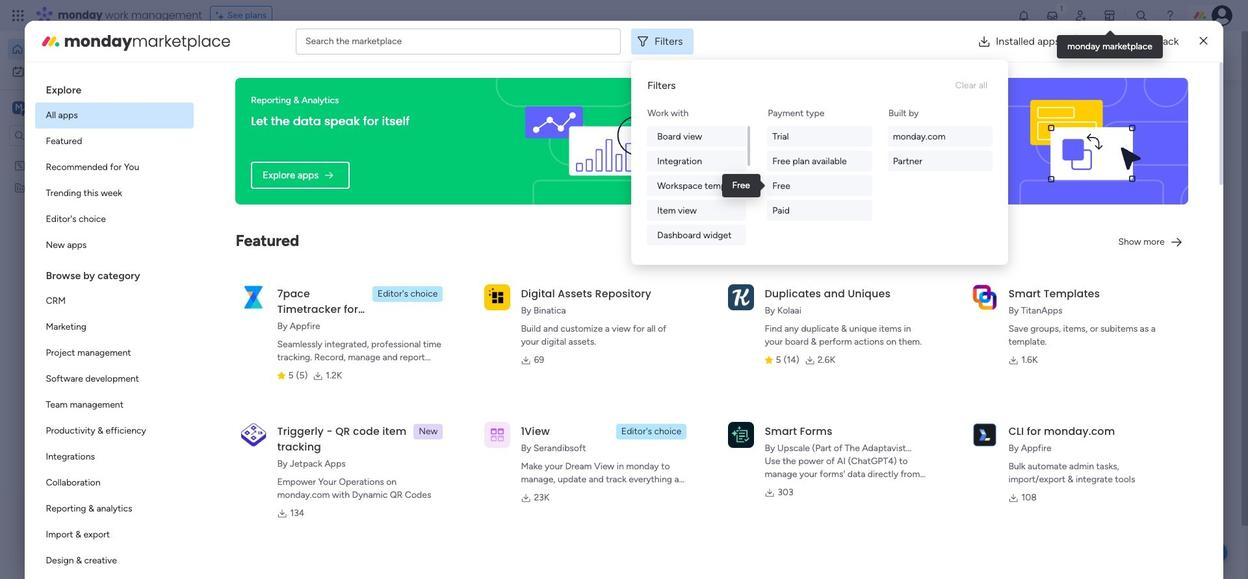 Task type: describe. For each thing, give the bounding box(es) containing it.
notifications image
[[1018, 9, 1031, 22]]

help center element
[[995, 373, 1190, 425]]

1 heading from the top
[[35, 73, 194, 103]]

close recently visited image
[[240, 106, 256, 122]]

v2 user feedback image
[[1005, 48, 1015, 63]]

help image
[[1164, 9, 1177, 22]]

invite members image
[[1075, 9, 1088, 22]]

close update feed (inbox) image
[[240, 309, 256, 325]]

1 image
[[1056, 1, 1068, 15]]

public board image
[[256, 237, 270, 252]]

templates image image
[[1007, 98, 1178, 188]]

jacob simon image
[[1212, 5, 1233, 26]]

roy mann image
[[270, 354, 296, 380]]

see plans image
[[216, 8, 227, 23]]

dapulse x slim image
[[1200, 33, 1208, 49]]

2 banner logo image from the left
[[1004, 78, 1173, 205]]

1 banner logo image from the left
[[517, 78, 686, 205]]

workspace image
[[12, 101, 25, 115]]

v2 bolt switch image
[[1107, 48, 1114, 63]]

1 element
[[371, 309, 387, 325]]



Task type: locate. For each thing, give the bounding box(es) containing it.
Search in workspace field
[[27, 128, 109, 143]]

2 heading from the top
[[35, 259, 194, 289]]

1 horizontal spatial monday marketplace image
[[1103, 9, 1116, 22]]

1 horizontal spatial banner logo image
[[1004, 78, 1173, 205]]

1 vertical spatial monday marketplace image
[[41, 31, 61, 52]]

heading
[[35, 73, 194, 103], [35, 259, 194, 289]]

getting started element
[[995, 310, 1190, 362]]

monday marketplace image
[[1103, 9, 1116, 22], [41, 31, 61, 52]]

0 vertical spatial heading
[[35, 73, 194, 103]]

quick search results list box
[[240, 122, 964, 294]]

list box
[[35, 73, 194, 580], [0, 152, 166, 374]]

select product image
[[12, 9, 25, 22]]

search everything image
[[1135, 9, 1148, 22]]

0 horizontal spatial monday marketplace image
[[41, 31, 61, 52]]

workspace selection element
[[12, 100, 109, 117]]

0 vertical spatial monday marketplace image
[[1103, 9, 1116, 22]]

option
[[8, 39, 158, 60], [8, 61, 158, 82], [35, 103, 194, 129], [35, 129, 194, 155], [0, 154, 166, 156], [35, 155, 194, 181], [35, 181, 194, 207], [35, 207, 194, 233], [35, 233, 194, 259], [35, 289, 194, 315], [35, 315, 194, 341], [35, 341, 194, 367], [35, 367, 194, 393], [35, 393, 194, 419], [35, 419, 194, 445], [35, 445, 194, 471], [35, 471, 194, 497], [35, 497, 194, 523], [35, 523, 194, 549], [35, 549, 194, 575]]

banner logo image
[[517, 78, 686, 205], [1004, 78, 1173, 205]]

0 horizontal spatial banner logo image
[[517, 78, 686, 205]]

app logo image
[[241, 285, 267, 311], [485, 285, 511, 311], [728, 285, 754, 311], [972, 285, 998, 311], [241, 422, 267, 448], [485, 422, 511, 448], [728, 422, 754, 448], [972, 422, 998, 448]]

1 vertical spatial heading
[[35, 259, 194, 289]]

update feed image
[[1046, 9, 1059, 22]]



Task type: vqa. For each thing, say whether or not it's contained in the screenshot.
The Workspace 'ICON' within the Workspace selection element
no



